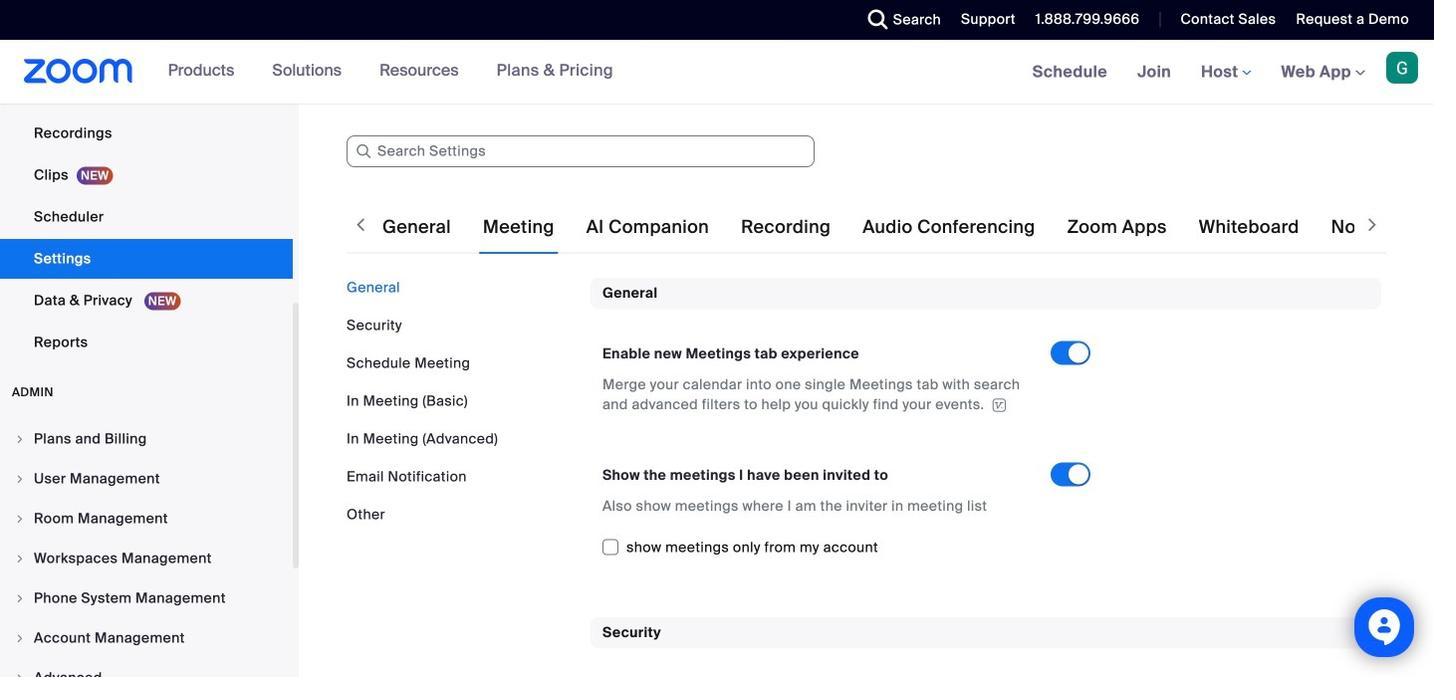 Task type: vqa. For each thing, say whether or not it's contained in the screenshot.
add image
no



Task type: describe. For each thing, give the bounding box(es) containing it.
6 menu item from the top
[[0, 619, 293, 657]]

meetings navigation
[[1018, 40, 1434, 105]]

2 menu item from the top
[[0, 460, 293, 498]]

3 menu item from the top
[[0, 500, 293, 538]]

general element
[[591, 278, 1381, 586]]

admin menu menu
[[0, 420, 293, 677]]

side navigation navigation
[[0, 0, 299, 677]]

right image for 3rd menu item from the bottom
[[14, 593, 26, 605]]

security element
[[591, 617, 1381, 677]]

1 menu item from the top
[[0, 420, 293, 458]]

scroll right image
[[1362, 215, 1382, 235]]

right image for 4th menu item from the bottom
[[14, 553, 26, 565]]

4 menu item from the top
[[0, 540, 293, 578]]



Task type: locate. For each thing, give the bounding box(es) containing it.
1 vertical spatial right image
[[14, 513, 26, 525]]

right image for 2nd menu item from the top
[[14, 473, 26, 485]]

personal menu menu
[[0, 0, 293, 365]]

banner
[[0, 40, 1434, 105]]

menu bar
[[347, 278, 576, 525]]

2 right image from the top
[[14, 513, 26, 525]]

scroll left image
[[351, 215, 370, 235]]

tabs of my account settings page tab list
[[378, 199, 1434, 255]]

1 right image from the top
[[14, 473, 26, 485]]

3 right image from the top
[[14, 632, 26, 644]]

Search Settings text field
[[347, 135, 815, 167]]

right image for first menu item from the bottom
[[14, 672, 26, 677]]

0 vertical spatial right image
[[14, 433, 26, 445]]

1 right image from the top
[[14, 433, 26, 445]]

4 right image from the top
[[14, 672, 26, 677]]

2 right image from the top
[[14, 553, 26, 565]]

product information navigation
[[153, 40, 628, 104]]

right image
[[14, 473, 26, 485], [14, 553, 26, 565], [14, 593, 26, 605], [14, 672, 26, 677]]

5 menu item from the top
[[0, 580, 293, 617]]

3 right image from the top
[[14, 593, 26, 605]]

menu item
[[0, 420, 293, 458], [0, 460, 293, 498], [0, 500, 293, 538], [0, 540, 293, 578], [0, 580, 293, 617], [0, 619, 293, 657], [0, 659, 293, 677]]

profile picture image
[[1386, 52, 1418, 84]]

zoom logo image
[[24, 59, 133, 84]]

7 menu item from the top
[[0, 659, 293, 677]]

right image
[[14, 433, 26, 445], [14, 513, 26, 525], [14, 632, 26, 644]]

2 vertical spatial right image
[[14, 632, 26, 644]]



